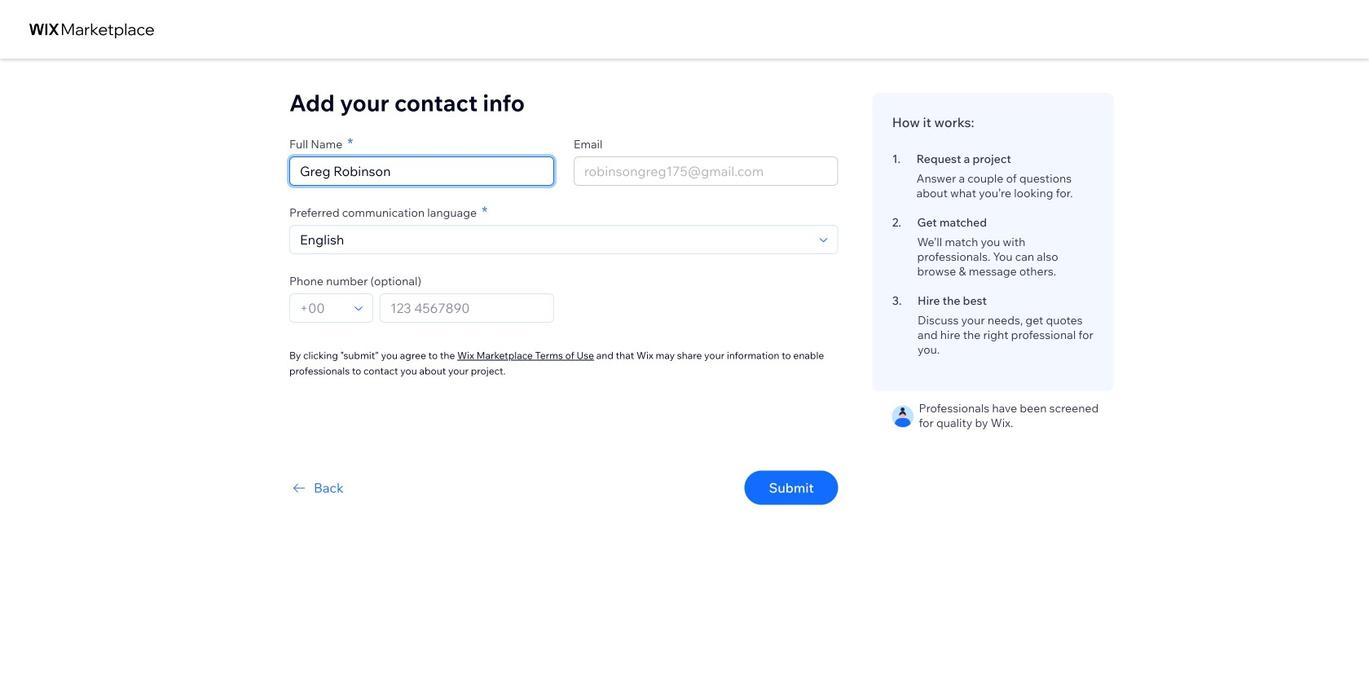 Task type: vqa. For each thing, say whether or not it's contained in the screenshot.
Field
yes



Task type: describe. For each thing, give the bounding box(es) containing it.
+00 field
[[295, 294, 350, 322]]



Task type: locate. For each thing, give the bounding box(es) containing it.
None field
[[295, 157, 548, 185], [579, 157, 833, 185], [295, 226, 815, 253], [295, 157, 548, 185], [579, 157, 833, 185], [295, 226, 815, 253]]

123 4567890 field
[[385, 294, 548, 322]]



